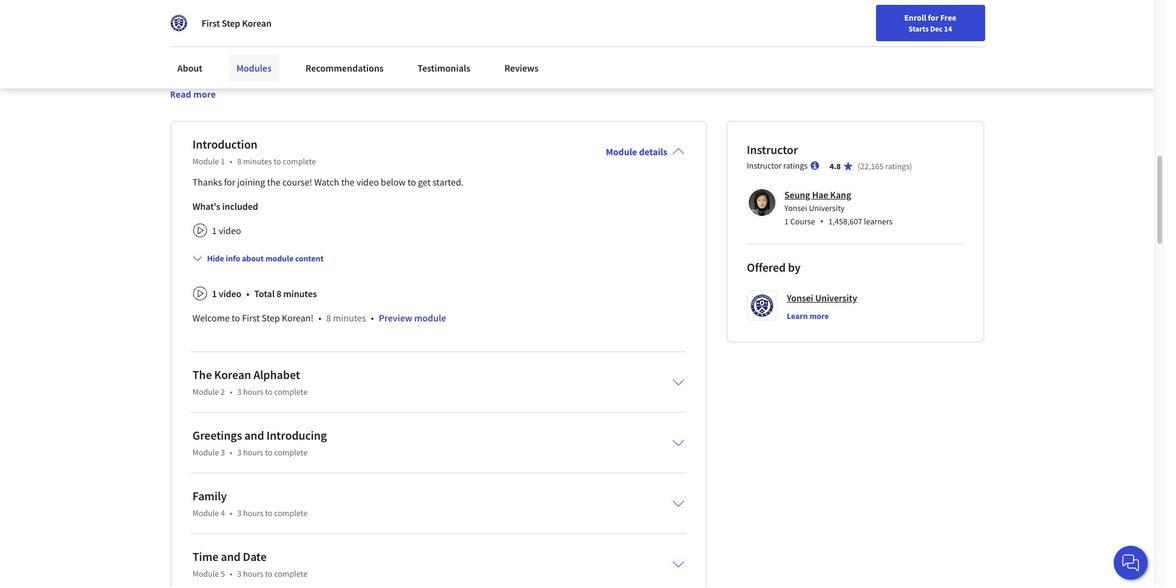 Task type: describe. For each thing, give the bounding box(es) containing it.
everyday
[[493, 54, 529, 65]]

hours inside family module 4 • 3 hours to complete
[[243, 508, 264, 519]]

course,
[[346, 41, 375, 53]]

greetings
[[193, 428, 242, 443]]

testimonials
[[418, 62, 471, 74]]

hours for date
[[243, 568, 264, 579]]

this
[[337, 4, 365, 26]]

offered by
[[747, 260, 801, 275]]

module inside time and date module 5 • 3 hours to complete
[[193, 568, 219, 579]]

consisting
[[377, 41, 417, 53]]

to inside "the korean alphabet module 2 • 3 hours to complete"
[[265, 386, 273, 397]]

vocabulary,
[[170, 79, 215, 91]]

language
[[308, 41, 344, 53]]

to inside time and date module 5 • 3 hours to complete
[[265, 568, 273, 579]]

testimonials link
[[411, 55, 478, 81]]

units,
[[494, 41, 516, 53]]

seung hae kang link
[[785, 189, 852, 201]]

dialogues,
[[534, 67, 574, 78]]

yonsei university
[[787, 292, 858, 304]]

• total 8 minutes
[[246, 287, 317, 300]]

the inside "the korean alphabet module 2 • 3 hours to complete"
[[193, 367, 212, 382]]

seung hae kang yonsei university 1 course • 1,458,607 learners
[[785, 189, 893, 228]]

writing,
[[170, 54, 200, 65]]

2 vertical spatial 8
[[326, 312, 331, 324]]

5 inside this is an elementary-level korean language course, consisting of 5 lessons with 4 units, and covers 4 skills: reading, writing, listening and speaking. the main topics include basic expressions used in everyday life, such as greetings, introducing yourself, talking about your family and a daily life and so on. each lesson covers dialogues, pronunciation, vocabulary, grammar, quizzes and role-plays. read more
[[429, 41, 434, 53]]

0 horizontal spatial covers
[[506, 67, 532, 78]]

first inside info about module content element
[[242, 312, 260, 324]]

0 vertical spatial first
[[202, 17, 220, 29]]

korean!
[[282, 312, 314, 324]]

0 horizontal spatial ratings
[[784, 160, 808, 171]]

read
[[170, 88, 191, 100]]

and inside the greetings and introducing module 3 • 3 hours to complete
[[245, 428, 264, 443]]

university inside seung hae kang yonsei university 1 course • 1,458,607 learners
[[810, 202, 845, 213]]

1 horizontal spatial covers
[[535, 41, 561, 53]]

( 22,165 ratings )
[[858, 161, 913, 172]]

topics
[[333, 54, 357, 65]]

greetings and introducing module 3 • 3 hours to complete
[[193, 428, 327, 458]]

seung
[[785, 189, 811, 201]]

below
[[381, 176, 406, 188]]

complete inside family module 4 • 3 hours to complete
[[274, 508, 308, 519]]

to inside info about module content element
[[232, 312, 240, 324]]

learn more
[[787, 310, 830, 321]]

there
[[170, 4, 212, 26]]

video inside info about module content element
[[219, 287, 242, 300]]

and left role-
[[290, 79, 305, 91]]

course!
[[283, 176, 312, 188]]

1 vertical spatial module
[[415, 312, 446, 324]]

included
[[222, 200, 258, 212]]

course
[[791, 216, 816, 227]]

family module 4 • 3 hours to complete
[[193, 488, 308, 519]]

find your new career link
[[813, 12, 901, 27]]

the korean alphabet module 2 • 3 hours to complete
[[193, 367, 308, 397]]

2 the from the left
[[341, 176, 355, 188]]

1,458,607
[[829, 216, 863, 227]]

complete for date
[[274, 568, 308, 579]]

speaking.
[[255, 54, 292, 65]]

• inside time and date module 5 • 3 hours to complete
[[230, 568, 233, 579]]

expressions
[[412, 54, 460, 65]]

3 for time
[[237, 568, 242, 579]]

6
[[242, 4, 251, 26]]

2 horizontal spatial 4
[[563, 41, 568, 53]]

modules
[[254, 4, 317, 26]]

family
[[328, 67, 352, 78]]

basic
[[390, 54, 410, 65]]

more inside button
[[810, 310, 830, 321]]

korean inside "the korean alphabet module 2 • 3 hours to complete"
[[214, 367, 251, 382]]

4 inside family module 4 • 3 hours to complete
[[221, 508, 225, 519]]

3 for greetings
[[237, 447, 242, 458]]

yonsei university link
[[787, 290, 858, 305]]

find your new career
[[819, 14, 895, 25]]

offered
[[747, 260, 786, 275]]

1 horizontal spatial 4
[[487, 41, 492, 53]]

this is an elementary-level korean language course, consisting of 5 lessons with 4 units, and covers 4 skills: reading, writing, listening and speaking. the main topics include basic expressions used in everyday life, such as greetings, introducing yourself, talking about your family and a daily life and so on. each lesson covers dialogues, pronunciation, vocabulary, grammar, quizzes and role-plays. read more
[[170, 41, 636, 100]]

quizzes
[[259, 79, 288, 91]]

details
[[639, 145, 668, 158]]

your inside this is an elementary-level korean language course, consisting of 5 lessons with 4 units, and covers 4 skills: reading, writing, listening and speaking. the main topics include basic expressions used in everyday life, such as greetings, introducing yourself, talking about your family and a daily life and so on. each lesson covers dialogues, pronunciation, vocabulary, grammar, quizzes and role-plays. read more
[[308, 67, 326, 78]]

hide
[[207, 253, 224, 264]]

talking
[[254, 67, 280, 78]]

5 inside time and date module 5 • 3 hours to complete
[[221, 568, 225, 579]]

alphabet
[[254, 367, 300, 382]]

each
[[457, 67, 476, 78]]

)
[[910, 161, 913, 172]]

recommendations link
[[298, 55, 391, 81]]

english button
[[901, 0, 974, 39]]

is
[[189, 41, 195, 53]]

and up life,
[[518, 41, 533, 53]]

hae
[[813, 189, 829, 201]]

1 the from the left
[[267, 176, 281, 188]]

and left a
[[355, 67, 370, 78]]

module left the details
[[606, 145, 638, 158]]

complete for introducing
[[274, 447, 308, 458]]

and left so
[[414, 67, 429, 78]]

22,165
[[861, 161, 884, 172]]

• inside the greetings and introducing module 3 • 3 hours to complete
[[230, 447, 233, 458]]

an
[[197, 41, 207, 53]]

modules
[[237, 62, 272, 74]]

module inside the greetings and introducing module 3 • 3 hours to complete
[[193, 447, 219, 458]]

started.
[[433, 176, 464, 188]]

1 inside seung hae kang yonsei university 1 course • 1,458,607 learners
[[785, 216, 789, 227]]

role-
[[308, 79, 326, 91]]

more inside this is an elementary-level korean language course, consisting of 5 lessons with 4 units, and covers 4 skills: reading, writing, listening and speaking. the main topics include basic expressions used in everyday life, such as greetings, introducing yourself, talking about your family and a daily life and so on. each lesson covers dialogues, pronunciation, vocabulary, grammar, quizzes and role-plays. read more
[[194, 88, 216, 100]]

grammar,
[[218, 79, 257, 91]]

module inside 'introduction module 1 • 8 minutes to complete'
[[193, 156, 219, 167]]

starts
[[909, 24, 929, 33]]

time and date module 5 • 3 hours to complete
[[193, 549, 308, 579]]

enroll
[[905, 12, 927, 23]]

life,
[[531, 54, 545, 65]]

used
[[462, 54, 481, 65]]

listening
[[202, 54, 235, 65]]

joining
[[237, 176, 265, 188]]

1 1 video from the top
[[212, 224, 241, 236]]

such
[[547, 54, 566, 65]]

minutes inside 'introduction module 1 • 8 minutes to complete'
[[243, 156, 272, 167]]

complete for alphabet
[[274, 386, 308, 397]]

hide info about module content
[[207, 253, 324, 264]]



Task type: locate. For each thing, give the bounding box(es) containing it.
complete inside time and date module 5 • 3 hours to complete
[[274, 568, 308, 579]]

3
[[237, 386, 242, 397], [221, 447, 225, 458], [237, 447, 242, 458], [237, 508, 242, 519], [237, 568, 242, 579]]

korean inside this is an elementary-level korean language course, consisting of 5 lessons with 4 units, and covers 4 skills: reading, writing, listening and speaking. the main topics include basic expressions used in everyday life, such as greetings, introducing yourself, talking about your family and a daily life and so on. each lesson covers dialogues, pronunciation, vocabulary, grammar, quizzes and role-plays. read more
[[277, 41, 306, 53]]

minutes up korean!
[[283, 287, 317, 300]]

learn
[[787, 310, 808, 321]]

time
[[193, 549, 219, 564]]

0 vertical spatial 1 video
[[212, 224, 241, 236]]

thanks for joining the course! watch the video below to get started.
[[193, 176, 464, 188]]

your up role-
[[308, 67, 326, 78]]

covers down the 'everyday'
[[506, 67, 532, 78]]

video up "welcome"
[[219, 287, 242, 300]]

the down "welcome"
[[193, 367, 212, 382]]

1 inside info about module content element
[[212, 287, 217, 300]]

2 vertical spatial minutes
[[333, 312, 366, 324]]

free
[[941, 12, 957, 23]]

to left get at the top of the page
[[408, 176, 416, 188]]

2 vertical spatial video
[[219, 287, 242, 300]]

there are 6 modules in this course
[[170, 4, 416, 26]]

2 hours from the top
[[243, 447, 264, 458]]

the left main
[[294, 54, 309, 65]]

0 vertical spatial covers
[[535, 41, 561, 53]]

1 vertical spatial instructor
[[747, 160, 782, 171]]

about link
[[170, 55, 210, 81]]

1 vertical spatial yonsei
[[787, 292, 814, 304]]

4 right "with"
[[487, 41, 492, 53]]

yourself,
[[218, 67, 252, 78]]

the inside this is an elementary-level korean language course, consisting of 5 lessons with 4 units, and covers 4 skills: reading, writing, listening and speaking. the main topics include basic expressions used in everyday life, such as greetings, introducing yourself, talking about your family and a daily life and so on. each lesson covers dialogues, pronunciation, vocabulary, grammar, quizzes and role-plays. read more
[[294, 54, 309, 65]]

for up dec
[[929, 12, 939, 23]]

recommendations
[[306, 62, 384, 74]]

hide info about module content button
[[188, 247, 329, 269]]

hours for alphabet
[[243, 386, 264, 397]]

0 vertical spatial video
[[357, 176, 379, 188]]

0 horizontal spatial module
[[266, 253, 294, 264]]

lessons
[[436, 41, 466, 53]]

8 right korean!
[[326, 312, 331, 324]]

minutes left the preview
[[333, 312, 366, 324]]

module inside family module 4 • 3 hours to complete
[[193, 508, 219, 519]]

university up learn more
[[816, 292, 858, 304]]

welcome to first step korean! • 8 minutes • preview module
[[193, 312, 446, 324]]

1 down introduction
[[221, 156, 225, 167]]

total
[[254, 287, 275, 300]]

8 right total
[[277, 287, 282, 300]]

first down total
[[242, 312, 260, 324]]

preview module link
[[379, 312, 446, 324]]

about right info in the top left of the page
[[242, 253, 264, 264]]

hours up family module 4 • 3 hours to complete
[[243, 447, 264, 458]]

read more button
[[170, 88, 216, 101]]

english
[[923, 14, 953, 26]]

and inside time and date module 5 • 3 hours to complete
[[221, 549, 241, 564]]

1 vertical spatial university
[[816, 292, 858, 304]]

instructor up instructor ratings
[[747, 142, 799, 157]]

in up lesson at left top
[[483, 54, 491, 65]]

1 horizontal spatial the
[[294, 54, 309, 65]]

chat with us image
[[1122, 553, 1141, 573]]

instructor
[[747, 142, 799, 157], [747, 160, 782, 171]]

modules link
[[229, 55, 279, 81]]

step inside info about module content element
[[262, 312, 280, 324]]

about
[[177, 62, 203, 74]]

0 horizontal spatial step
[[222, 17, 240, 29]]

and up yourself,
[[237, 54, 252, 65]]

are
[[215, 4, 239, 26]]

0 vertical spatial minutes
[[243, 156, 272, 167]]

1 vertical spatial about
[[242, 253, 264, 264]]

pronunciation,
[[576, 67, 634, 78]]

1 vertical spatial 8
[[277, 287, 282, 300]]

0 vertical spatial in
[[320, 4, 334, 26]]

in left "this"
[[320, 4, 334, 26]]

• inside 'introduction module 1 • 8 minutes to complete'
[[230, 156, 233, 167]]

by
[[789, 260, 801, 275]]

1 horizontal spatial 5
[[429, 41, 434, 53]]

0 horizontal spatial the
[[193, 367, 212, 382]]

1 video up "welcome"
[[212, 287, 242, 300]]

4 hours from the top
[[243, 568, 264, 579]]

a
[[372, 67, 377, 78]]

what's included
[[193, 200, 258, 212]]

first step korean
[[202, 17, 272, 29]]

module left content at the left top of the page
[[266, 253, 294, 264]]

covers
[[535, 41, 561, 53], [506, 67, 532, 78]]

more down yonsei university link
[[810, 310, 830, 321]]

korean up speaking.
[[277, 41, 306, 53]]

korean up 2
[[214, 367, 251, 382]]

module
[[266, 253, 294, 264], [415, 312, 446, 324]]

0 horizontal spatial the
[[267, 176, 281, 188]]

module left 2
[[193, 386, 219, 397]]

0 horizontal spatial in
[[320, 4, 334, 26]]

1 vertical spatial minutes
[[283, 287, 317, 300]]

step down total
[[262, 312, 280, 324]]

introduction
[[193, 136, 258, 152]]

module down time
[[193, 568, 219, 579]]

1 vertical spatial covers
[[506, 67, 532, 78]]

learn more button
[[787, 310, 830, 322]]

0 vertical spatial more
[[194, 88, 216, 100]]

about up quizzes
[[283, 67, 306, 78]]

0 vertical spatial about
[[283, 67, 306, 78]]

and left date
[[221, 549, 241, 564]]

elementary-
[[209, 41, 257, 53]]

in
[[320, 4, 334, 26], [483, 54, 491, 65]]

ratings right 22,165
[[886, 161, 910, 172]]

as
[[568, 54, 577, 65]]

to inside the greetings and introducing module 3 • 3 hours to complete
[[265, 447, 273, 458]]

0 vertical spatial yonsei
[[785, 202, 808, 213]]

get
[[418, 176, 431, 188]]

to
[[274, 156, 281, 167], [408, 176, 416, 188], [232, 312, 240, 324], [265, 386, 273, 397], [265, 447, 273, 458], [265, 508, 273, 519], [265, 568, 273, 579]]

instructor for instructor
[[747, 142, 799, 157]]

video down what's included
[[219, 224, 241, 236]]

the
[[267, 176, 281, 188], [341, 176, 355, 188]]

dec
[[931, 24, 943, 33]]

module inside "the korean alphabet module 2 • 3 hours to complete"
[[193, 386, 219, 397]]

8 down introduction
[[237, 156, 242, 167]]

module down family
[[193, 508, 219, 519]]

to right "welcome"
[[232, 312, 240, 324]]

1 horizontal spatial ratings
[[886, 161, 910, 172]]

info about module content element
[[188, 243, 685, 335]]

0 vertical spatial the
[[294, 54, 309, 65]]

module right the preview
[[415, 312, 446, 324]]

your right find
[[836, 14, 853, 25]]

1 vertical spatial step
[[262, 312, 280, 324]]

1 vertical spatial korean
[[277, 41, 306, 53]]

1 left course
[[785, 216, 789, 227]]

to inside family module 4 • 3 hours to complete
[[265, 508, 273, 519]]

for left joining
[[224, 176, 236, 188]]

to down alphabet
[[265, 386, 273, 397]]

your
[[836, 14, 853, 25], [308, 67, 326, 78]]

for inside enroll for free starts dec 14
[[929, 12, 939, 23]]

step left 6
[[222, 17, 240, 29]]

1 horizontal spatial in
[[483, 54, 491, 65]]

0 horizontal spatial your
[[308, 67, 326, 78]]

0 horizontal spatial for
[[224, 176, 236, 188]]

2 horizontal spatial minutes
[[333, 312, 366, 324]]

1 horizontal spatial your
[[836, 14, 853, 25]]

info
[[226, 253, 240, 264]]

korean up 'level'
[[242, 17, 272, 29]]

• inside family module 4 • 3 hours to complete
[[230, 508, 233, 519]]

this
[[170, 41, 186, 53]]

first up an
[[202, 17, 220, 29]]

first
[[202, 17, 220, 29], [242, 312, 260, 324]]

of
[[419, 41, 427, 53]]

3 inside "the korean alphabet module 2 • 3 hours to complete"
[[237, 386, 242, 397]]

hours down date
[[243, 568, 264, 579]]

0 vertical spatial step
[[222, 17, 240, 29]]

to down introducing
[[265, 447, 273, 458]]

about inside dropdown button
[[242, 253, 264, 264]]

hours inside time and date module 5 • 3 hours to complete
[[243, 568, 264, 579]]

complete inside the greetings and introducing module 3 • 3 hours to complete
[[274, 447, 308, 458]]

1 inside 'introduction module 1 • 8 minutes to complete'
[[221, 156, 225, 167]]

0 horizontal spatial 8
[[237, 156, 242, 167]]

to up the 'thanks for joining the course! watch the video below to get started.'
[[274, 156, 281, 167]]

hours down alphabet
[[243, 386, 264, 397]]

main
[[311, 54, 331, 65]]

and right the greetings
[[245, 428, 264, 443]]

introducing
[[267, 428, 327, 443]]

1 horizontal spatial for
[[929, 12, 939, 23]]

module up thanks
[[193, 156, 219, 167]]

1 vertical spatial for
[[224, 176, 236, 188]]

yonsei down the seung
[[785, 202, 808, 213]]

•
[[230, 156, 233, 167], [821, 215, 824, 228], [246, 287, 250, 300], [319, 312, 322, 324], [371, 312, 374, 324], [230, 386, 233, 397], [230, 447, 233, 458], [230, 508, 233, 519], [230, 568, 233, 579]]

3 inside family module 4 • 3 hours to complete
[[237, 508, 242, 519]]

yonsei up 'learn' on the bottom of the page
[[787, 292, 814, 304]]

1 hours from the top
[[243, 386, 264, 397]]

1 video
[[212, 224, 241, 236], [212, 287, 242, 300]]

4 up as
[[563, 41, 568, 53]]

hours for introducing
[[243, 447, 264, 458]]

the right "watch"
[[341, 176, 355, 188]]

watch
[[314, 176, 339, 188]]

2 instructor from the top
[[747, 160, 782, 171]]

for for thanks
[[224, 176, 236, 188]]

minutes
[[243, 156, 272, 167], [283, 287, 317, 300], [333, 312, 366, 324]]

to inside 'introduction module 1 • 8 minutes to complete'
[[274, 156, 281, 167]]

0 horizontal spatial first
[[202, 17, 220, 29]]

ratings up the seung
[[784, 160, 808, 171]]

1 vertical spatial in
[[483, 54, 491, 65]]

3 inside time and date module 5 • 3 hours to complete
[[237, 568, 242, 579]]

module inside dropdown button
[[266, 253, 294, 264]]

1 horizontal spatial about
[[283, 67, 306, 78]]

complete inside 'introduction module 1 • 8 minutes to complete'
[[283, 156, 316, 167]]

0 vertical spatial university
[[810, 202, 845, 213]]

skills:
[[570, 41, 592, 53]]

introduction module 1 • 8 minutes to complete
[[193, 136, 316, 167]]

1 vertical spatial 1 video
[[212, 287, 242, 300]]

3 for the
[[237, 386, 242, 397]]

1 vertical spatial more
[[810, 310, 830, 321]]

the
[[294, 54, 309, 65], [193, 367, 212, 382]]

yonsei
[[785, 202, 808, 213], [787, 292, 814, 304]]

covers up such
[[535, 41, 561, 53]]

1 vertical spatial the
[[193, 367, 212, 382]]

learners
[[865, 216, 893, 227]]

daily
[[379, 67, 397, 78]]

8
[[237, 156, 242, 167], [277, 287, 282, 300], [326, 312, 331, 324]]

video left 'below' at the left of page
[[357, 176, 379, 188]]

date
[[243, 549, 267, 564]]

1 vertical spatial your
[[308, 67, 326, 78]]

2 1 video from the top
[[212, 287, 242, 300]]

seung hae kang image
[[749, 189, 776, 216]]

more right read
[[194, 88, 216, 100]]

0 horizontal spatial minutes
[[243, 156, 272, 167]]

1 vertical spatial 5
[[221, 568, 225, 579]]

3 hours from the top
[[243, 508, 264, 519]]

reading,
[[594, 41, 626, 53]]

2 horizontal spatial 8
[[326, 312, 331, 324]]

1 video down what's included
[[212, 224, 241, 236]]

4.8
[[830, 161, 841, 172]]

None search field
[[173, 8, 464, 32]]

0 horizontal spatial 4
[[221, 508, 225, 519]]

0 horizontal spatial about
[[242, 253, 264, 264]]

family
[[193, 488, 227, 503]]

in inside this is an elementary-level korean language course, consisting of 5 lessons with 4 units, and covers 4 skills: reading, writing, listening and speaking. the main topics include basic expressions used in everyday life, such as greetings, introducing yourself, talking about your family and a daily life and so on. each lesson covers dialogues, pronunciation, vocabulary, grammar, quizzes and role-plays. read more
[[483, 54, 491, 65]]

hours inside "the korean alphabet module 2 • 3 hours to complete"
[[243, 386, 264, 397]]

instructor ratings
[[747, 160, 808, 171]]

1 horizontal spatial more
[[810, 310, 830, 321]]

about inside this is an elementary-level korean language course, consisting of 5 lessons with 4 units, and covers 4 skills: reading, writing, listening and speaking. the main topics include basic expressions used in everyday life, such as greetings, introducing yourself, talking about your family and a daily life and so on. each lesson covers dialogues, pronunciation, vocabulary, grammar, quizzes and role-plays. read more
[[283, 67, 306, 78]]

• inside "the korean alphabet module 2 • 3 hours to complete"
[[230, 386, 233, 397]]

hours inside the greetings and introducing module 3 • 3 hours to complete
[[243, 447, 264, 458]]

1 up "welcome"
[[212, 287, 217, 300]]

1 instructor from the top
[[747, 142, 799, 157]]

complete
[[283, 156, 316, 167], [274, 386, 308, 397], [274, 447, 308, 458], [274, 508, 308, 519], [274, 568, 308, 579]]

1 vertical spatial video
[[219, 224, 241, 236]]

4 down family
[[221, 508, 225, 519]]

1 video inside info about module content element
[[212, 287, 242, 300]]

include
[[359, 54, 388, 65]]

for for enroll
[[929, 12, 939, 23]]

the right joining
[[267, 176, 281, 188]]

step
[[222, 17, 240, 29], [262, 312, 280, 324]]

hours up date
[[243, 508, 264, 519]]

minutes up joining
[[243, 156, 272, 167]]

1 horizontal spatial step
[[262, 312, 280, 324]]

0 vertical spatial 5
[[429, 41, 434, 53]]

university
[[810, 202, 845, 213], [816, 292, 858, 304]]

to down date
[[265, 568, 273, 579]]

14
[[945, 24, 953, 33]]

reviews
[[505, 62, 539, 74]]

0 vertical spatial your
[[836, 14, 853, 25]]

yonsei inside seung hae kang yonsei university 1 course • 1,458,607 learners
[[785, 202, 808, 213]]

what's
[[193, 200, 220, 212]]

module
[[606, 145, 638, 158], [193, 156, 219, 167], [193, 386, 219, 397], [193, 447, 219, 458], [193, 508, 219, 519], [193, 568, 219, 579]]

to up date
[[265, 508, 273, 519]]

1 horizontal spatial minutes
[[283, 287, 317, 300]]

so
[[431, 67, 440, 78]]

1 horizontal spatial module
[[415, 312, 446, 324]]

5
[[429, 41, 434, 53], [221, 568, 225, 579]]

career
[[872, 14, 895, 25]]

(
[[858, 161, 861, 172]]

yonsei university image
[[170, 15, 187, 32]]

1 vertical spatial first
[[242, 312, 260, 324]]

1 horizontal spatial the
[[341, 176, 355, 188]]

• inside seung hae kang yonsei university 1 course • 1,458,607 learners
[[821, 215, 824, 228]]

university down hae
[[810, 202, 845, 213]]

enroll for free starts dec 14
[[905, 12, 957, 33]]

0 horizontal spatial more
[[194, 88, 216, 100]]

0 vertical spatial 8
[[237, 156, 242, 167]]

instructor for instructor ratings
[[747, 160, 782, 171]]

0 vertical spatial for
[[929, 12, 939, 23]]

module down the greetings
[[193, 447, 219, 458]]

8 inside 'introduction module 1 • 8 minutes to complete'
[[237, 156, 242, 167]]

2 vertical spatial korean
[[214, 367, 251, 382]]

2
[[221, 386, 225, 397]]

1 horizontal spatial 8
[[277, 287, 282, 300]]

about
[[283, 67, 306, 78], [242, 253, 264, 264]]

1 down what's at left
[[212, 224, 217, 236]]

1 horizontal spatial first
[[242, 312, 260, 324]]

complete inside "the korean alphabet module 2 • 3 hours to complete"
[[274, 386, 308, 397]]

instructor up seung hae kang icon
[[747, 160, 782, 171]]

0 horizontal spatial 5
[[221, 568, 225, 579]]

0 vertical spatial instructor
[[747, 142, 799, 157]]

0 vertical spatial korean
[[242, 17, 272, 29]]

0 vertical spatial module
[[266, 253, 294, 264]]



Task type: vqa. For each thing, say whether or not it's contained in the screenshot.
used
yes



